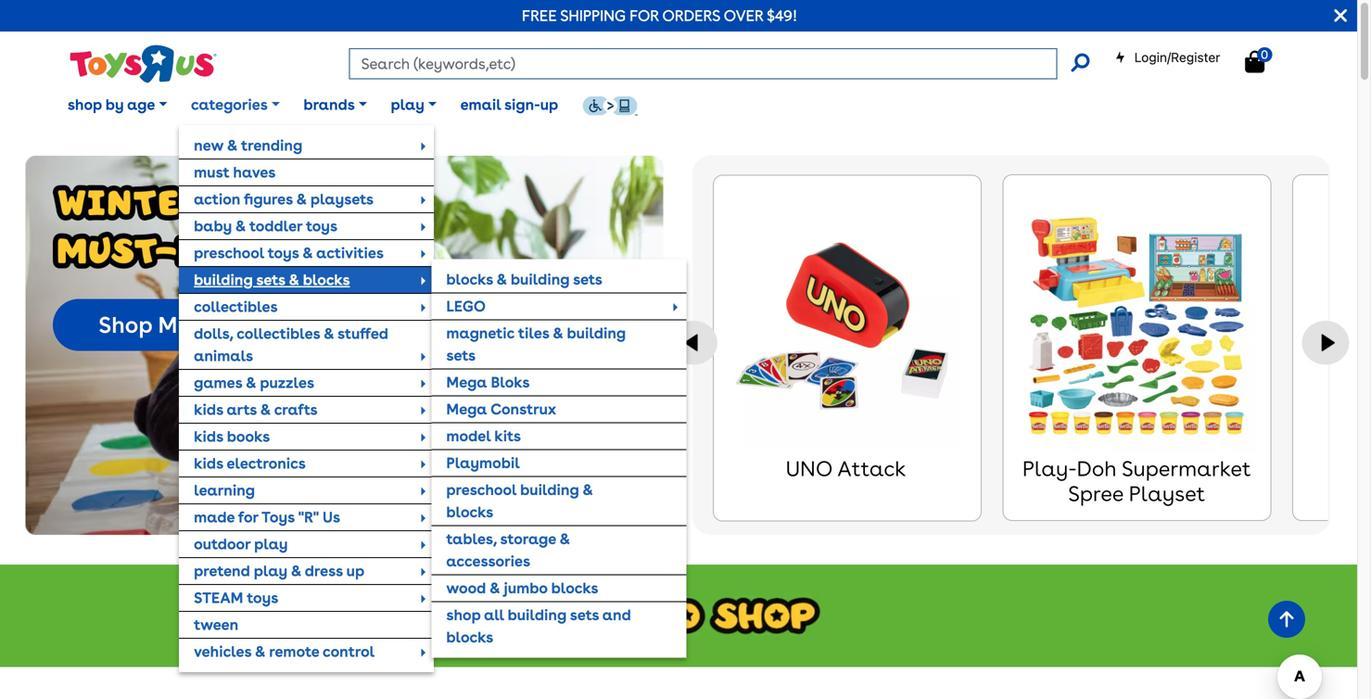 Task type: describe. For each thing, give the bounding box(es) containing it.
pretend play & dress up button
[[179, 558, 434, 584]]

twister hero image desktop image
[[25, 156, 664, 535]]

blocks down all
[[447, 628, 494, 646]]

building down lego popup button
[[567, 324, 626, 342]]

& inside building sets & blocks dropdown button
[[289, 271, 299, 289]]

blocks & building sets link
[[432, 267, 687, 293]]

remote
[[269, 643, 319, 661]]

vehicles & remote control button
[[179, 639, 434, 665]]

& left dress
[[291, 562, 302, 580]]

dolls,
[[194, 324, 233, 343]]

shipping
[[561, 6, 626, 25]]

3 kids from the top
[[194, 454, 223, 472]]

bloks
[[491, 373, 530, 391]]

& left stuffed
[[324, 324, 334, 343]]

shop by age button
[[56, 82, 179, 128]]

for
[[630, 6, 659, 25]]

1 vertical spatial collectibles
[[237, 324, 320, 343]]

preschool building & blocks link
[[432, 477, 687, 525]]

crafts
[[274, 401, 318, 419]]

playsets
[[311, 190, 374, 208]]

email
[[461, 96, 501, 114]]

puzzles
[[260, 374, 314, 392]]

animals
[[194, 347, 253, 365]]

tables,
[[447, 530, 497, 548]]

0 vertical spatial collectibles
[[194, 298, 278, 316]]

preschool inside "new & trending must haves action figures & playsets baby & toddler toys preschool toys & activities"
[[194, 244, 264, 262]]

& down playmobil link
[[583, 481, 594, 499]]

categories
[[191, 96, 268, 114]]

free
[[522, 6, 557, 25]]

& right storage
[[560, 530, 570, 548]]

0 link
[[1246, 47, 1284, 74]]

2 mega from the top
[[447, 400, 487, 418]]

baby
[[194, 217, 232, 235]]

& down 'baby & toddler toys' popup button
[[302, 244, 313, 262]]

baby & toddler toys button
[[179, 213, 434, 239]]

shop by category menu
[[179, 125, 687, 672]]

close button image
[[1335, 6, 1348, 26]]

shop by age
[[68, 96, 155, 114]]

all
[[484, 606, 504, 624]]

made for toys "r" us button
[[179, 504, 434, 530]]

electronics
[[227, 454, 306, 472]]

made
[[194, 508, 235, 526]]

vehicles
[[194, 643, 252, 661]]

& right 'arts'
[[260, 401, 271, 419]]

learning button
[[179, 478, 434, 503]]

steam toys button
[[179, 585, 434, 611]]

toddler
[[250, 217, 303, 235]]

menu bar containing shop by age
[[56, 72, 1358, 672]]

& up 'arts'
[[246, 374, 256, 392]]

$49!
[[767, 6, 798, 25]]

building down playmobil link
[[520, 481, 579, 499]]

and
[[603, 606, 631, 624]]

mega bloks link
[[432, 370, 687, 396]]

playmobil
[[447, 454, 520, 472]]

accessories
[[447, 552, 531, 570]]

up inside collectibles dolls, collectibles & stuffed animals games & puzzles kids arts & crafts kids books kids electronics learning made for toys "r" us outdoor play pretend play & dress up steam toys tween vehicles & remote control
[[347, 562, 365, 580]]

playmobil link
[[432, 450, 687, 476]]

lego
[[447, 297, 486, 315]]

shop all building sets and blocks link
[[432, 602, 687, 651]]

storage
[[500, 530, 556, 548]]

activities
[[316, 244, 384, 262]]

new & trending button
[[179, 132, 434, 158]]

tables, storage & accessories link
[[432, 526, 687, 575]]

trending
[[241, 136, 303, 154]]

action figures & playsets button
[[179, 186, 434, 212]]

play inside play dropdown button
[[391, 96, 425, 114]]

winter must haves image
[[53, 184, 303, 269]]

pretend
[[194, 562, 250, 580]]

building sets & blocks button
[[179, 267, 434, 293]]

kids arts & crafts button
[[179, 397, 434, 423]]

must-
[[158, 311, 222, 339]]

login/register button
[[1116, 48, 1221, 67]]

figures
[[244, 190, 293, 208]]

magnetic
[[447, 324, 515, 342]]

sets down magnetic
[[447, 346, 476, 364]]

0 vertical spatial toys
[[306, 217, 338, 235]]

tiles
[[518, 324, 550, 342]]

haves
[[233, 163, 276, 181]]

tween
[[194, 616, 239, 634]]

toys inside collectibles dolls, collectibles & stuffed animals games & puzzles kids arts & crafts kids books kids electronics learning made for toys "r" us outdoor play pretend play & dress up steam toys tween vehicles & remote control
[[247, 589, 279, 607]]

lego button
[[432, 294, 687, 319]]

brands button
[[292, 82, 379, 128]]

preschool inside blocks & building sets lego magnetic tiles & building sets mega bloks mega construx model kits playmobil preschool building & blocks tables, storage & accessories wood & jumbo blocks shop all building sets and blocks
[[447, 481, 517, 499]]

categories button
[[179, 82, 292, 128]]

blocks down "tables, storage & accessories" link
[[552, 579, 599, 597]]

play button
[[379, 82, 449, 128]]

haves
[[222, 311, 289, 339]]

& up all
[[490, 579, 500, 597]]

books
[[227, 427, 270, 446]]

shop
[[99, 311, 153, 339]]

jumbo
[[504, 579, 548, 597]]

blocks & building sets lego magnetic tiles & building sets mega bloks mega construx model kits playmobil preschool building & blocks tables, storage & accessories wood & jumbo blocks shop all building sets and blocks
[[447, 270, 631, 646]]

tween link
[[179, 612, 434, 638]]

free shipping for orders over $49!
[[522, 6, 798, 25]]

games
[[194, 374, 242, 392]]



Task type: locate. For each thing, give the bounding box(es) containing it.
2 vertical spatial kids
[[194, 454, 223, 472]]

0 vertical spatial up
[[541, 96, 559, 114]]

preschool down the baby
[[194, 244, 264, 262]]

& right "tiles" on the left of page
[[553, 324, 564, 342]]

us
[[323, 508, 340, 526]]

new
[[194, 136, 224, 154]]

login/register
[[1135, 50, 1221, 65]]

preschool
[[194, 244, 264, 262], [447, 481, 517, 499]]

over
[[724, 6, 764, 25]]

mega left bloks
[[447, 373, 487, 391]]

sets
[[573, 270, 603, 288], [256, 271, 285, 289], [447, 346, 476, 364], [570, 606, 599, 624]]

kids
[[194, 401, 223, 419], [194, 427, 223, 446], [194, 454, 223, 472]]

2 vertical spatial toys
[[247, 589, 279, 607]]

& down must haves link
[[296, 190, 307, 208]]

play down toys
[[254, 535, 288, 553]]

building-sets-and-blocks menu
[[432, 259, 687, 658]]

1 kids from the top
[[194, 401, 223, 419]]

by
[[106, 96, 124, 114]]

action
[[194, 190, 241, 208]]

0 vertical spatial play
[[391, 96, 425, 114]]

email sign-up link
[[449, 82, 570, 128]]

steam
[[194, 589, 243, 607]]

construx
[[491, 400, 556, 418]]

shop inside dropdown button
[[68, 96, 102, 114]]

blocks up the 'tables,'
[[447, 503, 494, 521]]

learning
[[194, 481, 255, 499]]

building inside dropdown button
[[194, 271, 253, 289]]

0 vertical spatial preschool
[[194, 244, 264, 262]]

& up magnetic
[[497, 270, 507, 288]]

play down outdoor play popup button
[[254, 562, 288, 580]]

sets up lego popup button
[[573, 270, 603, 288]]

play right brands dropdown button
[[391, 96, 425, 114]]

outdoor
[[194, 535, 251, 553]]

& down preschool toys & activities dropdown button
[[289, 271, 299, 289]]

toys down action figures & playsets popup button
[[306, 217, 338, 235]]

mega construx link
[[432, 396, 687, 422]]

model
[[447, 427, 491, 445]]

1 vertical spatial shop
[[447, 606, 481, 624]]

2 vertical spatial play
[[254, 562, 288, 580]]

& right the baby
[[235, 217, 246, 235]]

model kits link
[[432, 423, 687, 449]]

wood
[[447, 579, 486, 597]]

collectibles button
[[179, 294, 434, 320]]

1 vertical spatial up
[[347, 562, 365, 580]]

1 mega from the top
[[447, 373, 487, 391]]

0 horizontal spatial shop
[[68, 96, 102, 114]]

up left this icon serves as a link to download the essential accessibility assistive technology app for individuals with physical disabilities. it is featured as part of our commitment to diversity and inclusion.
[[541, 96, 559, 114]]

must haves link
[[179, 159, 434, 185]]

age
[[127, 96, 155, 114]]

kids books button
[[179, 424, 434, 450]]

1 horizontal spatial preschool
[[447, 481, 517, 499]]

magnetic tiles & building sets link
[[432, 320, 687, 369]]

shop
[[68, 96, 102, 114], [447, 606, 481, 624]]

toys
[[262, 508, 295, 526]]

0 horizontal spatial up
[[347, 562, 365, 580]]

shop down wood
[[447, 606, 481, 624]]

shop must-haves
[[99, 311, 289, 339]]

toys r us image
[[68, 43, 217, 85]]

games & puzzles button
[[179, 370, 434, 396]]

building sets & blocks
[[194, 271, 350, 289]]

must
[[194, 163, 229, 181]]

Enter Keyword or Item No. search field
[[349, 48, 1058, 79]]

0 vertical spatial mega
[[447, 373, 487, 391]]

go to previous image
[[671, 321, 718, 365]]

kids up learning
[[194, 454, 223, 472]]

building down jumbo
[[508, 606, 567, 624]]

"r"
[[299, 508, 319, 526]]

collectibles up dolls,
[[194, 298, 278, 316]]

0 vertical spatial shop
[[68, 96, 102, 114]]

ways to shop image
[[0, 565, 1358, 668]]

brands
[[304, 96, 355, 114]]

collectibles
[[194, 298, 278, 316], [237, 324, 320, 343]]

menu bar
[[56, 72, 1358, 672]]

wood & jumbo blocks link
[[432, 575, 687, 601]]

shop left by
[[68, 96, 102, 114]]

blocks
[[447, 270, 493, 288], [303, 271, 350, 289], [447, 503, 494, 521], [552, 579, 599, 597], [447, 628, 494, 646]]

play
[[391, 96, 425, 114], [254, 535, 288, 553], [254, 562, 288, 580]]

arts
[[227, 401, 257, 419]]

1 vertical spatial preschool
[[447, 481, 517, 499]]

go to next image
[[1303, 321, 1350, 365]]

email sign-up
[[461, 96, 559, 114]]

blocks down preschool toys & activities dropdown button
[[303, 271, 350, 289]]

sets down preschool toys & activities dropdown button
[[256, 271, 285, 289]]

& right new
[[227, 136, 238, 154]]

blocks inside dropdown button
[[303, 271, 350, 289]]

dolls, collectibles & stuffed animals button
[[179, 321, 434, 369]]

new & trending must haves action figures & playsets baby & toddler toys preschool toys & activities
[[194, 136, 384, 262]]

outdoor play button
[[179, 531, 434, 557]]

building up lego popup button
[[511, 270, 570, 288]]

building
[[511, 270, 570, 288], [194, 271, 253, 289], [567, 324, 626, 342], [520, 481, 579, 499], [508, 606, 567, 624]]

up
[[541, 96, 559, 114], [347, 562, 365, 580]]

collectibles down collectibles popup button
[[237, 324, 320, 343]]

sign-
[[505, 96, 541, 114]]

preschool toys & activities button
[[179, 240, 434, 266]]

1 horizontal spatial shop
[[447, 606, 481, 624]]

building up shop must-haves
[[194, 271, 253, 289]]

control
[[323, 643, 375, 661]]

sets left and
[[570, 606, 599, 624]]

1 vertical spatial mega
[[447, 400, 487, 418]]

toys right steam
[[247, 589, 279, 607]]

mega
[[447, 373, 487, 391], [447, 400, 487, 418]]

preschool down playmobil
[[447, 481, 517, 499]]

up right dress
[[347, 562, 365, 580]]

0 horizontal spatial preschool
[[194, 244, 264, 262]]

stuffed
[[338, 324, 389, 343]]

collectibles dolls, collectibles & stuffed animals games & puzzles kids arts & crafts kids books kids electronics learning made for toys "r" us outdoor play pretend play & dress up steam toys tween vehicles & remote control
[[194, 298, 389, 661]]

kids down games
[[194, 401, 223, 419]]

free shipping for orders over $49! link
[[522, 6, 798, 25]]

kits
[[495, 427, 521, 445]]

0
[[1262, 47, 1269, 62]]

0 vertical spatial kids
[[194, 401, 223, 419]]

orders
[[663, 6, 721, 25]]

kids electronics button
[[179, 451, 434, 477]]

1 horizontal spatial up
[[541, 96, 559, 114]]

1 vertical spatial play
[[254, 535, 288, 553]]

this icon serves as a link to download the essential accessibility assistive technology app for individuals with physical disabilities. it is featured as part of our commitment to diversity and inclusion. image
[[582, 96, 638, 116]]

& left remote
[[255, 643, 266, 661]]

1 vertical spatial kids
[[194, 427, 223, 446]]

2 kids from the top
[[194, 427, 223, 446]]

kids left books
[[194, 427, 223, 446]]

sets inside dropdown button
[[256, 271, 285, 289]]

1 vertical spatial toys
[[268, 244, 299, 262]]

shopping bag image
[[1246, 51, 1265, 73]]

toys down toddler
[[268, 244, 299, 262]]

mega up model
[[447, 400, 487, 418]]

blocks up "lego"
[[447, 270, 493, 288]]

None search field
[[349, 48, 1090, 79]]

dress
[[305, 562, 343, 580]]

shop inside blocks & building sets lego magnetic tiles & building sets mega bloks mega construx model kits playmobil preschool building & blocks tables, storage & accessories wood & jumbo blocks shop all building sets and blocks
[[447, 606, 481, 624]]



Task type: vqa. For each thing, say whether or not it's contained in the screenshot.
arts at the bottom left of page
yes



